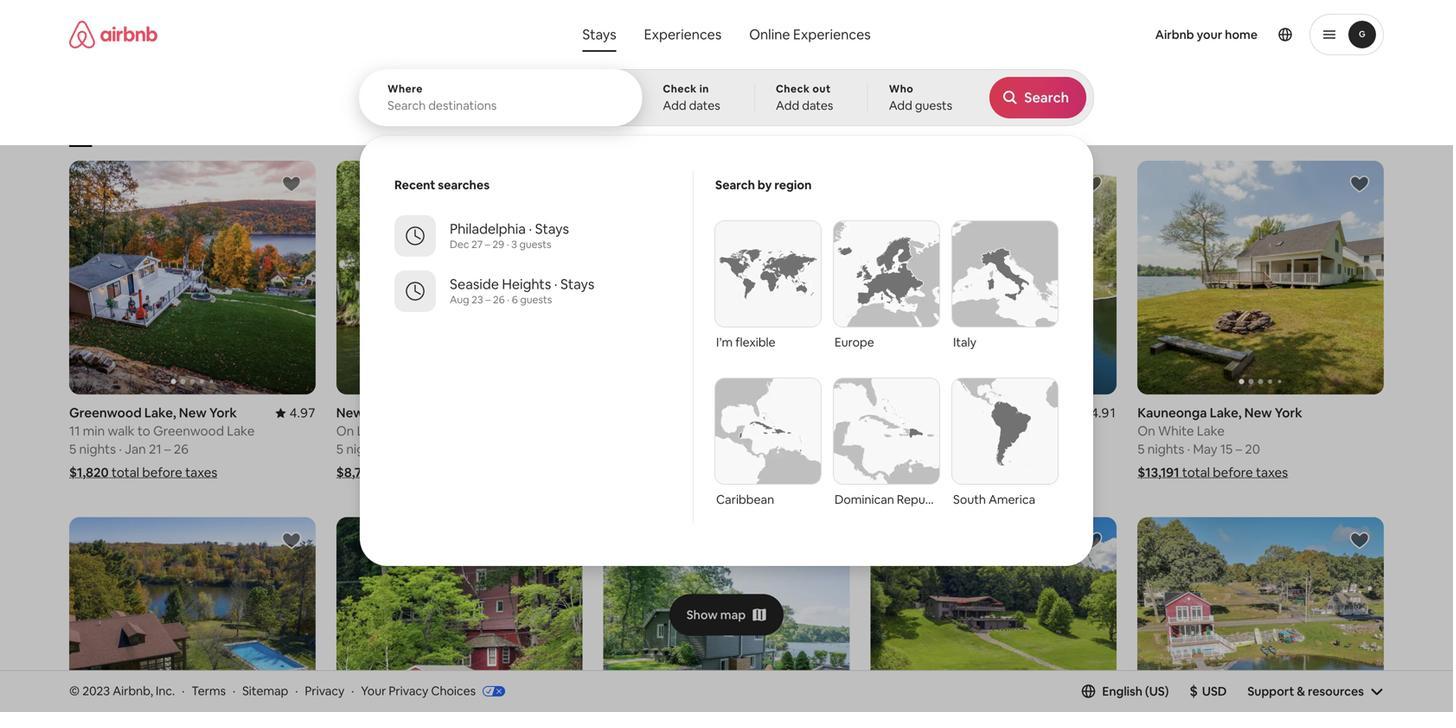 Task type: describe. For each thing, give the bounding box(es) containing it.
add for check in add dates
[[663, 98, 686, 113]]

$1,820
[[69, 465, 109, 481]]

guests
[[915, 98, 952, 113]]

lake, for greenwood
[[144, 405, 176, 422]]

your
[[1197, 27, 1222, 42]]

· left privacy link
[[295, 684, 298, 699]]

experiences inside "link"
[[793, 26, 871, 43]]

before inside greenwood lake, new york 11 min walk to greenwood lake 5 nights · jan 21 – 26 $1,820 total before taxes
[[142, 465, 182, 481]]

luxe
[[1031, 121, 1054, 134]]

new inside greenwood lake, new york 11 min walk to greenwood lake 5 nights · jan 21 – 26 $1,820 total before taxes
[[179, 405, 207, 422]]

middlefield,
[[870, 405, 942, 422]]

$8,787
[[336, 465, 376, 481]]

none search field containing stays
[[349, 0, 1104, 578]]

nights inside new fairfield, connecticut on lake candlewood 5 nights $8,787
[[346, 441, 383, 458]]

online
[[749, 26, 790, 43]]

· inside middlefield, connecticut on beseck lake 5 nights · may 12 – 17 $2,733 total before taxes
[[920, 441, 923, 458]]

stays tab panel
[[349, 69, 1104, 578]]

17
[[978, 441, 990, 458]]

check in add dates
[[663, 82, 720, 113]]

lake inside middlefield, connecticut on beseck lake 5 nights · may 12 – 17 $2,733 total before taxes
[[937, 423, 964, 440]]

english (us)
[[1102, 684, 1169, 700]]

jan
[[125, 441, 146, 458]]

check out add dates
[[776, 82, 833, 113]]

golfing
[[384, 121, 420, 134]]

amazing
[[682, 121, 725, 134]]

airbnb
[[1155, 27, 1194, 42]]

mansions
[[607, 121, 653, 134]]

– inside middlefield, connecticut on beseck lake 5 nights · may 12 – 17 $2,733 total before taxes
[[969, 441, 975, 458]]

walk
[[108, 423, 135, 440]]

white
[[1158, 423, 1194, 440]]

sitemap
[[242, 684, 288, 699]]

in
[[700, 82, 709, 96]]

$
[[1190, 683, 1198, 700]]

show
[[687, 608, 718, 623]]

add inside who add guests
[[889, 98, 912, 113]]

connecticut inside new fairfield, connecticut on lake candlewood 5 nights $8,787
[[422, 405, 498, 422]]

terms · sitemap · privacy ·
[[191, 684, 354, 699]]

flexible button
[[772, 169, 858, 200]]

2 privacy from the left
[[389, 684, 428, 699]]

english (us) button
[[1081, 684, 1169, 700]]

may inside kauneonga lake, new york on white lake 5 nights · may 15 – 20 $13,191 total before taxes
[[1193, 441, 1217, 458]]

5 inside middlefield, connecticut on beseck lake 5 nights · may 12 – 17 $2,733 total before taxes
[[870, 441, 878, 458]]

before inside may 16 – 21 total before taxes
[[671, 465, 711, 481]]

ski-in/out
[[530, 121, 578, 134]]

beseck
[[891, 423, 934, 440]]

(us)
[[1145, 684, 1169, 700]]

– inside may 16 – 21 total before taxes
[[702, 441, 708, 458]]

new inside new fairfield, connecticut on lake candlewood 5 nights $8,787
[[336, 405, 364, 422]]

connecticut inside middlefield, connecticut on beseck lake 5 nights · may 12 – 17 $2,733 total before taxes
[[945, 405, 1021, 422]]

tab list inside stays tab panel
[[596, 165, 858, 203]]

sitemap link
[[242, 684, 288, 699]]

· right terms "link"
[[233, 684, 235, 699]]

4.97
[[289, 405, 316, 422]]

homes
[[805, 121, 838, 134]]

lake, for kauneonga
[[1210, 405, 1242, 422]]

scroll tabs forward image
[[1090, 151, 1104, 165]]

who
[[889, 82, 914, 96]]

5 inside greenwood lake, new york 11 min walk to greenwood lake 5 nights · jan 21 – 26 $1,820 total before taxes
[[69, 441, 76, 458]]

nights inside middlefield, connecticut on beseck lake 5 nights · may 12 – 17 $2,733 total before taxes
[[880, 441, 917, 458]]

trending
[[945, 121, 988, 134]]

– inside greenwood lake, new york 11 min walk to greenwood lake 5 nights · jan 21 – 26 $1,820 total before taxes
[[164, 441, 171, 458]]

support & resources button
[[1248, 684, 1384, 700]]

taxes inside middlefield, connecticut on beseck lake 5 nights · may 12 – 17 $2,733 total before taxes
[[986, 465, 1019, 481]]

inc.
[[156, 684, 175, 699]]

cabins
[[461, 121, 495, 134]]

21 inside may 16 – 21 total before taxes
[[711, 441, 724, 458]]

out
[[813, 82, 831, 96]]

experiences inside button
[[644, 26, 722, 43]]

amazing views
[[682, 121, 755, 134]]

dates for check in add dates
[[689, 98, 720, 113]]

tiny
[[783, 121, 803, 134]]

map
[[720, 608, 746, 623]]

5 inside kauneonga lake, new york on white lake 5 nights · may 15 – 20 $13,191 total before taxes
[[1138, 441, 1145, 458]]

resources
[[1308, 684, 1364, 700]]

$2,733
[[870, 465, 910, 481]]

stays
[[582, 26, 616, 43]]

before inside kauneonga lake, new york on white lake 5 nights · may 15 – 20 $13,191 total before taxes
[[1213, 465, 1253, 481]]

your
[[361, 684, 386, 699]]

$ usd
[[1190, 683, 1227, 700]]

online experiences
[[749, 26, 871, 43]]

kauneonga
[[1138, 405, 1207, 422]]

flexible
[[793, 176, 836, 192]]

$13,191
[[1138, 465, 1179, 481]]

lake inside greenwood lake, new york 11 min walk to greenwood lake 5 nights · jan 21 – 26 $1,820 total before taxes
[[227, 423, 255, 440]]

in/out
[[548, 121, 578, 134]]

12
[[953, 441, 966, 458]]

20
[[1245, 441, 1260, 458]]

may 16 – 21 total before taxes
[[640, 441, 746, 481]]

new inside kauneonga lake, new york on white lake 5 nights · may 15 – 20 $13,191 total before taxes
[[1244, 405, 1272, 422]]

total inside middlefield, connecticut on beseck lake 5 nights · may 12 – 17 $2,733 total before taxes
[[913, 465, 941, 481]]

display total before taxes switch
[[1338, 103, 1369, 124]]

lake inside new fairfield, connecticut on lake candlewood 5 nights $8,787
[[357, 423, 385, 440]]

add to wishlist: kauneonga lake, new york image
[[1349, 174, 1370, 195]]

add to wishlist: lake huntington, new york image
[[1349, 531, 1370, 551]]

online experiences link
[[735, 17, 885, 52]]

may inside middlefield, connecticut on beseck lake 5 nights · may 12 – 17 $2,733 total before taxes
[[926, 441, 950, 458]]

callicoon,
[[603, 405, 664, 422]]

taxes inside greenwood lake, new york 11 min walk to greenwood lake 5 nights · jan 21 – 26 $1,820 total before taxes
[[185, 465, 217, 481]]

3 new from the left
[[666, 405, 694, 422]]

your privacy choices
[[361, 684, 476, 699]]

may inside may 16 – 21 total before taxes
[[659, 441, 683, 458]]

21 inside greenwood lake, new york 11 min walk to greenwood lake 5 nights · jan 21 – 26 $1,820 total before taxes
[[149, 441, 161, 458]]

· right inc.
[[182, 684, 185, 699]]



Task type: locate. For each thing, give the bounding box(es) containing it.
lake, up to
[[144, 405, 176, 422]]

2 21 from the left
[[711, 441, 724, 458]]

· down white
[[1187, 441, 1190, 458]]

total before taxes button
[[603, 465, 746, 481]]

tab list
[[596, 165, 858, 203]]

may left 15
[[1193, 441, 1217, 458]]

5 down 11
[[69, 441, 76, 458]]

3 taxes from the left
[[714, 465, 746, 481]]

2 connecticut from the left
[[945, 405, 1021, 422]]

2 horizontal spatial add
[[889, 98, 912, 113]]

1 on from the left
[[336, 423, 354, 440]]

21
[[149, 441, 161, 458], [711, 441, 724, 458]]

4 lake from the left
[[1197, 423, 1225, 440]]

3 add from the left
[[889, 98, 912, 113]]

experiences up out
[[793, 26, 871, 43]]

views
[[727, 121, 755, 134]]

2 lake from the left
[[357, 423, 385, 440]]

21 right jan
[[149, 441, 161, 458]]

1 check from the left
[[663, 82, 697, 96]]

1 dates from the left
[[689, 98, 720, 113]]

4 new from the left
[[1244, 405, 1272, 422]]

before down 26
[[142, 465, 182, 481]]

connecticut
[[422, 405, 498, 422], [945, 405, 1021, 422]]

add inside check out add dates
[[776, 98, 799, 113]]

0 horizontal spatial add
[[663, 98, 686, 113]]

omg!
[[876, 121, 904, 134]]

– left 26
[[164, 441, 171, 458]]

– left 17
[[969, 441, 975, 458]]

1 horizontal spatial connecticut
[[945, 405, 1021, 422]]

york for greenwood lake, new york 11 min walk to greenwood lake 5 nights · jan 21 – 26 $1,820 total before taxes
[[209, 405, 237, 422]]

greenwood up min on the bottom left
[[69, 405, 142, 422]]

1 before from the left
[[142, 465, 182, 481]]

1 horizontal spatial dates
[[802, 98, 833, 113]]

lake, inside greenwood lake, new york 11 min walk to greenwood lake 5 nights · jan 21 – 26 $1,820 total before taxes
[[144, 405, 176, 422]]

· down beseck
[[920, 441, 923, 458]]

check for check out add dates
[[776, 82, 810, 96]]

nights down white
[[1148, 441, 1184, 458]]

add to wishlist: swan lake, new york image
[[281, 531, 302, 551]]

0 horizontal spatial york
[[209, 405, 237, 422]]

before down the 12
[[943, 465, 984, 481]]

dates inside check in add dates
[[689, 98, 720, 113]]

2 experiences from the left
[[793, 26, 871, 43]]

0 horizontal spatial experiences
[[644, 26, 722, 43]]

0 horizontal spatial lake,
[[144, 405, 176, 422]]

2 on from the left
[[870, 423, 888, 440]]

3 on from the left
[[1138, 423, 1155, 440]]

– inside kauneonga lake, new york on white lake 5 nights · may 15 – 20 $13,191 total before taxes
[[1236, 441, 1242, 458]]

total inside may 16 – 21 total before taxes
[[640, 465, 668, 481]]

support & resources
[[1248, 684, 1364, 700]]

3 may from the left
[[1193, 441, 1217, 458]]

15
[[1220, 441, 1233, 458]]

ski-
[[530, 121, 548, 134]]

– right 15
[[1236, 441, 1242, 458]]

nights down min on the bottom left
[[79, 441, 116, 458]]

0 horizontal spatial connecticut
[[422, 405, 498, 422]]

where
[[387, 82, 423, 96]]

add inside check in add dates
[[663, 98, 686, 113]]

group containing amazing views
[[69, 80, 1087, 147]]

0 horizontal spatial privacy
[[305, 684, 344, 699]]

total right $2,733
[[913, 465, 941, 481]]

4.99
[[824, 405, 850, 422]]

group
[[69, 80, 1087, 147], [69, 161, 316, 395], [336, 161, 583, 395], [603, 161, 850, 395], [870, 161, 1117, 395], [1138, 161, 1384, 395], [69, 518, 316, 713], [336, 518, 583, 713], [603, 518, 850, 713], [870, 518, 1117, 713], [1138, 518, 1384, 713]]

what can we help you find? tab list
[[569, 17, 735, 52]]

greenwood lake, new york 11 min walk to greenwood lake 5 nights · jan 21 – 26 $1,820 total before taxes
[[69, 405, 255, 481]]

4.97 out of 5 average rating image
[[276, 405, 316, 422]]

home
[[1225, 27, 1258, 42]]

lake
[[227, 423, 255, 440], [357, 423, 385, 440], [937, 423, 964, 440], [1197, 423, 1225, 440]]

york inside kauneonga lake, new york on white lake 5 nights · may 15 – 20 $13,191 total before taxes
[[1275, 405, 1302, 422]]

add for check out add dates
[[776, 98, 799, 113]]

add up amazing
[[663, 98, 686, 113]]

2 total from the left
[[913, 465, 941, 481]]

total
[[112, 465, 139, 481], [913, 465, 941, 481], [640, 465, 668, 481], [1182, 465, 1210, 481]]

total down callicoon, new york
[[640, 465, 668, 481]]

4.99 out of 5 average rating image
[[810, 405, 850, 422]]

· inside kauneonga lake, new york on white lake 5 nights · may 15 – 20 $13,191 total before taxes
[[1187, 441, 1190, 458]]

1 lake from the left
[[227, 423, 255, 440]]

your privacy choices link
[[361, 684, 505, 701]]

nights up $8,787
[[346, 441, 383, 458]]

11
[[69, 423, 80, 440]]

privacy link
[[305, 684, 344, 699]]

creative
[[272, 121, 313, 134]]

check left out
[[776, 82, 810, 96]]

airbnb,
[[113, 684, 153, 699]]

taxes inside may 16 – 21 total before taxes
[[714, 465, 746, 481]]

on left white
[[1138, 423, 1155, 440]]

4 5 from the left
[[1138, 441, 1145, 458]]

privacy
[[305, 684, 344, 699], [389, 684, 428, 699]]

total right $13,191
[[1182, 465, 1210, 481]]

new up 26
[[179, 405, 207, 422]]

before down 16
[[671, 465, 711, 481]]

nights inside greenwood lake, new york 11 min walk to greenwood lake 5 nights · jan 21 – 26 $1,820 total before taxes
[[79, 441, 116, 458]]

5 up $8,787
[[336, 441, 343, 458]]

middlefield, connecticut on beseck lake 5 nights · may 12 – 17 $2,733 total before taxes
[[870, 405, 1021, 481]]

nights inside kauneonga lake, new york on white lake 5 nights · may 15 – 20 $13,191 total before taxes
[[1148, 441, 1184, 458]]

4 before from the left
[[1213, 465, 1253, 481]]

tab list containing months
[[596, 165, 858, 203]]

connecticut up the "candlewood"
[[422, 405, 498, 422]]

4.91
[[1091, 405, 1117, 422]]

1 vertical spatial greenwood
[[153, 423, 224, 440]]

0 horizontal spatial check
[[663, 82, 697, 96]]

&
[[1297, 684, 1305, 700]]

add to wishlist: greenwood lake, new york image
[[281, 174, 302, 195]]

airbnb your home
[[1155, 27, 1258, 42]]

support
[[1248, 684, 1294, 700]]

experiences up in
[[644, 26, 722, 43]]

16
[[686, 441, 699, 458]]

nights down beseck
[[880, 441, 917, 458]]

callicoon, new york
[[603, 405, 724, 422]]

1 horizontal spatial add
[[776, 98, 799, 113]]

2 – from the left
[[969, 441, 975, 458]]

candlewood
[[387, 423, 464, 440]]

1 connecticut from the left
[[422, 405, 498, 422]]

months
[[705, 176, 748, 192]]

5 up $13,191
[[1138, 441, 1145, 458]]

add up tiny
[[776, 98, 799, 113]]

4 nights from the left
[[1148, 441, 1184, 458]]

york
[[209, 405, 237, 422], [697, 405, 724, 422], [1275, 405, 1302, 422]]

may left the 12
[[926, 441, 950, 458]]

1 21 from the left
[[149, 441, 161, 458]]

3 – from the left
[[702, 441, 708, 458]]

Where field
[[387, 98, 614, 113]]

·
[[119, 441, 122, 458], [920, 441, 923, 458], [1187, 441, 1190, 458], [182, 684, 185, 699], [233, 684, 235, 699], [295, 684, 298, 699], [351, 684, 354, 699]]

0 horizontal spatial may
[[659, 441, 683, 458]]

4.91 out of 5 average rating image
[[1077, 405, 1117, 422]]

1 privacy from the left
[[305, 684, 344, 699]]

© 2023 airbnb, inc. ·
[[69, 684, 185, 699]]

before inside middlefield, connecticut on beseck lake 5 nights · may 12 – 17 $2,733 total before taxes
[[943, 465, 984, 481]]

months button
[[685, 169, 769, 200]]

check inside check in add dates
[[663, 82, 697, 96]]

on down middlefield,
[[870, 423, 888, 440]]

2 new from the left
[[336, 405, 364, 422]]

3 york from the left
[[1275, 405, 1302, 422]]

kauneonga lake, new york on white lake 5 nights · may 15 – 20 $13,191 total before taxes
[[1138, 405, 1302, 481]]

privacy left your
[[305, 684, 344, 699]]

0 horizontal spatial 21
[[149, 441, 161, 458]]

lake inside kauneonga lake, new york on white lake 5 nights · may 15 – 20 $13,191 total before taxes
[[1197, 423, 1225, 440]]

add to wishlist: middlefield, connecticut image
[[1082, 174, 1103, 195]]

1 horizontal spatial 21
[[711, 441, 724, 458]]

1 nights from the left
[[79, 441, 116, 458]]

3 lake from the left
[[937, 423, 964, 440]]

total down jan
[[112, 465, 139, 481]]

fairfield,
[[367, 405, 419, 422]]

1 experiences from the left
[[644, 26, 722, 43]]

lake, up 15
[[1210, 405, 1242, 422]]

scroll tabs backward image
[[349, 151, 363, 165]]

2 horizontal spatial york
[[1275, 405, 1302, 422]]

0 vertical spatial greenwood
[[69, 405, 142, 422]]

stays button
[[569, 17, 630, 52]]

1 horizontal spatial experiences
[[793, 26, 871, 43]]

spaces
[[316, 121, 350, 134]]

4 total from the left
[[1182, 465, 1210, 481]]

1 lake, from the left
[[144, 405, 176, 422]]

4 taxes from the left
[[1256, 465, 1288, 481]]

3 total from the left
[[640, 465, 668, 481]]

1 total from the left
[[112, 465, 139, 481]]

check inside check out add dates
[[776, 82, 810, 96]]

dates down in
[[689, 98, 720, 113]]

1 may from the left
[[926, 441, 950, 458]]

5 inside new fairfield, connecticut on lake candlewood 5 nights $8,787
[[336, 441, 343, 458]]

2 5 from the left
[[336, 441, 343, 458]]

york inside greenwood lake, new york 11 min walk to greenwood lake 5 nights · jan 21 – 26 $1,820 total before taxes
[[209, 405, 237, 422]]

1 horizontal spatial on
[[870, 423, 888, 440]]

1 horizontal spatial greenwood
[[153, 423, 224, 440]]

0 horizontal spatial on
[[336, 423, 354, 440]]

2 lake, from the left
[[1210, 405, 1242, 422]]

add down who
[[889, 98, 912, 113]]

21 right 16
[[711, 441, 724, 458]]

on inside new fairfield, connecticut on lake candlewood 5 nights $8,787
[[336, 423, 354, 440]]

3 before from the left
[[671, 465, 711, 481]]

1 horizontal spatial may
[[926, 441, 950, 458]]

dates for check out add dates
[[802, 98, 833, 113]]

5 up $2,733
[[870, 441, 878, 458]]

privacy right your
[[389, 684, 428, 699]]

3 nights from the left
[[880, 441, 917, 458]]

2 horizontal spatial on
[[1138, 423, 1155, 440]]

before down 15
[[1213, 465, 1253, 481]]

choices
[[431, 684, 476, 699]]

4 – from the left
[[1236, 441, 1242, 458]]

1 horizontal spatial york
[[697, 405, 724, 422]]

total inside greenwood lake, new york 11 min walk to greenwood lake 5 nights · jan 21 – 26 $1,820 total before taxes
[[112, 465, 139, 481]]

check for check in add dates
[[663, 82, 697, 96]]

greenwood up 26
[[153, 423, 224, 440]]

2 check from the left
[[776, 82, 810, 96]]

1 horizontal spatial privacy
[[389, 684, 428, 699]]

dates down out
[[802, 98, 833, 113]]

dates inside check out add dates
[[802, 98, 833, 113]]

connecticut up 17
[[945, 405, 1021, 422]]

experiences button
[[630, 17, 735, 52]]

2 may from the left
[[659, 441, 683, 458]]

dates
[[689, 98, 720, 113], [802, 98, 833, 113]]

tiny homes
[[783, 121, 838, 134]]

1 taxes from the left
[[185, 465, 217, 481]]

taxes
[[185, 465, 217, 481], [986, 465, 1019, 481], [714, 465, 746, 481], [1256, 465, 1288, 481]]

1 new from the left
[[179, 405, 207, 422]]

lake, inside kauneonga lake, new york on white lake 5 nights · may 15 – 20 $13,191 total before taxes
[[1210, 405, 1242, 422]]

new up 16
[[666, 405, 694, 422]]

2 add from the left
[[776, 98, 799, 113]]

1 horizontal spatial lake,
[[1210, 405, 1242, 422]]

add to wishlist: hortonville, new york image
[[1082, 531, 1103, 551]]

0 horizontal spatial greenwood
[[69, 405, 142, 422]]

2023
[[82, 684, 110, 699]]

1 add from the left
[[663, 98, 686, 113]]

airbnb your home link
[[1145, 16, 1268, 53]]

2 nights from the left
[[346, 441, 383, 458]]

2 before from the left
[[943, 465, 984, 481]]

terms
[[191, 684, 226, 699]]

terms link
[[191, 684, 226, 699]]

2 dates from the left
[[802, 98, 833, 113]]

· left jan
[[119, 441, 122, 458]]

26
[[174, 441, 189, 458]]

profile element
[[900, 0, 1384, 69]]

show map
[[687, 608, 746, 623]]

· inside greenwood lake, new york 11 min walk to greenwood lake 5 nights · jan 21 – 26 $1,820 total before taxes
[[119, 441, 122, 458]]

on inside middlefield, connecticut on beseck lake 5 nights · may 12 – 17 $2,733 total before taxes
[[870, 423, 888, 440]]

who add guests
[[889, 82, 952, 113]]

2 york from the left
[[697, 405, 724, 422]]

©
[[69, 684, 80, 699]]

york for kauneonga lake, new york on white lake 5 nights · may 15 – 20 $13,191 total before taxes
[[1275, 405, 1302, 422]]

to
[[137, 423, 150, 440]]

2 horizontal spatial may
[[1193, 441, 1217, 458]]

english
[[1102, 684, 1143, 700]]

· left your
[[351, 684, 354, 699]]

new left fairfield, at the left of the page
[[336, 405, 364, 422]]

min
[[83, 423, 105, 440]]

3 5 from the left
[[870, 441, 878, 458]]

check left in
[[663, 82, 697, 96]]

2 taxes from the left
[[986, 465, 1019, 481]]

total inside kauneonga lake, new york on white lake 5 nights · may 15 – 20 $13,191 total before taxes
[[1182, 465, 1210, 481]]

None search field
[[349, 0, 1104, 578]]

5
[[69, 441, 76, 458], [336, 441, 343, 458], [870, 441, 878, 458], [1138, 441, 1145, 458]]

show map button
[[669, 595, 784, 636]]

1 5 from the left
[[69, 441, 76, 458]]

on up $8,787
[[336, 423, 354, 440]]

$8,787 button
[[336, 465, 485, 481]]

taxes inside kauneonga lake, new york on white lake 5 nights · may 15 – 20 $13,191 total before taxes
[[1256, 465, 1288, 481]]

new
[[179, 405, 207, 422], [336, 405, 364, 422], [666, 405, 694, 422], [1244, 405, 1272, 422]]

new fairfield, connecticut on lake candlewood 5 nights $8,787
[[336, 405, 498, 481]]

1 york from the left
[[209, 405, 237, 422]]

– right 16
[[702, 441, 708, 458]]

may left 16
[[659, 441, 683, 458]]

new up 20
[[1244, 405, 1272, 422]]

greenwood
[[69, 405, 142, 422], [153, 423, 224, 440]]

on inside kauneonga lake, new york on white lake 5 nights · may 15 – 20 $13,191 total before taxes
[[1138, 423, 1155, 440]]

0 horizontal spatial dates
[[689, 98, 720, 113]]

add
[[663, 98, 686, 113], [776, 98, 799, 113], [889, 98, 912, 113]]

creative spaces
[[272, 121, 350, 134]]

on
[[336, 423, 354, 440], [870, 423, 888, 440], [1138, 423, 1155, 440]]

1 – from the left
[[164, 441, 171, 458]]

1 horizontal spatial check
[[776, 82, 810, 96]]



Task type: vqa. For each thing, say whether or not it's contained in the screenshot.
Experiences button on the top
yes



